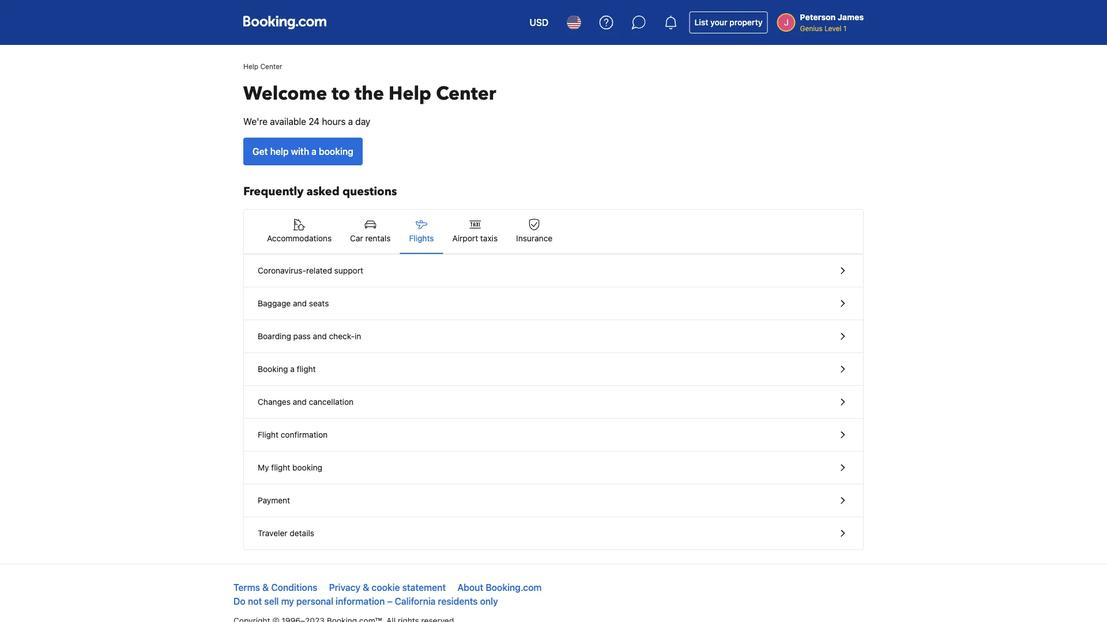 Task type: describe. For each thing, give the bounding box(es) containing it.
2 horizontal spatial a
[[348, 116, 353, 127]]

0 vertical spatial center
[[260, 62, 282, 70]]

booking a flight button
[[244, 353, 863, 386]]

airport taxis button
[[443, 210, 507, 254]]

changes and cancellation button
[[244, 386, 863, 419]]

privacy & cookie statement
[[329, 583, 446, 594]]

and for seats
[[293, 299, 307, 309]]

24
[[309, 116, 320, 127]]

day
[[355, 116, 370, 127]]

rentals
[[365, 234, 391, 243]]

booking.com
[[486, 583, 542, 594]]

1 vertical spatial help
[[389, 81, 431, 106]]

1 vertical spatial a
[[312, 146, 317, 157]]

confirmation
[[281, 430, 328, 440]]

terms & conditions
[[234, 583, 317, 594]]

frequently asked questions
[[243, 184, 397, 200]]

my flight booking
[[258, 463, 322, 473]]

questions
[[343, 184, 397, 200]]

do
[[234, 597, 246, 608]]

california
[[395, 597, 436, 608]]

peterson james genius level 1
[[800, 12, 864, 32]]

airport
[[452, 234, 478, 243]]

coronavirus-related support
[[258, 266, 363, 276]]

terms & conditions link
[[234, 583, 317, 594]]

traveler details
[[258, 529, 314, 539]]

do not sell my personal information – california residents only link
[[234, 597, 498, 608]]

information
[[336, 597, 385, 608]]

list
[[695, 18, 708, 27]]

car rentals button
[[341, 210, 400, 254]]

conditions
[[271, 583, 317, 594]]

only
[[480, 597, 498, 608]]

booking a flight
[[258, 365, 316, 374]]

–
[[387, 597, 393, 608]]

traveler
[[258, 529, 288, 539]]

pass
[[293, 332, 311, 341]]

level
[[825, 24, 842, 32]]

available
[[270, 116, 306, 127]]

usd button
[[523, 9, 556, 36]]

and inside button
[[313, 332, 327, 341]]

peterson
[[800, 12, 836, 22]]

james
[[838, 12, 864, 22]]

booking inside button
[[319, 146, 353, 157]]

& for terms
[[262, 583, 269, 594]]

payment button
[[244, 485, 863, 518]]

flight inside button
[[297, 365, 316, 374]]

1
[[843, 24, 847, 32]]

car
[[350, 234, 363, 243]]

hours
[[322, 116, 346, 127]]

booking.com online hotel reservations image
[[243, 16, 326, 29]]

boarding pass and check-in button
[[244, 321, 863, 353]]

flight confirmation button
[[244, 419, 863, 452]]

baggage and seats button
[[244, 288, 863, 321]]

not
[[248, 597, 262, 608]]

baggage
[[258, 299, 291, 309]]

2 vertical spatial a
[[290, 365, 295, 374]]

terms
[[234, 583, 260, 594]]

personal
[[296, 597, 333, 608]]

about booking.com link
[[457, 583, 542, 594]]

flights button
[[400, 210, 443, 254]]

my flight booking button
[[244, 452, 863, 485]]

accommodations button
[[258, 210, 341, 254]]

changes and cancellation
[[258, 398, 354, 407]]



Task type: vqa. For each thing, say whether or not it's contained in the screenshot.
make
no



Task type: locate. For each thing, give the bounding box(es) containing it.
coronavirus-related support button
[[244, 255, 863, 288]]

1 vertical spatial center
[[436, 81, 496, 106]]

we're
[[243, 116, 268, 127]]

welcome
[[243, 81, 327, 106]]

cancellation
[[309, 398, 354, 407]]

get help with a booking button
[[243, 138, 363, 166]]

usd
[[530, 17, 549, 28]]

and left seats
[[293, 299, 307, 309]]

about
[[457, 583, 483, 594]]

a right with
[[312, 146, 317, 157]]

booking down hours at left
[[319, 146, 353, 157]]

2 vertical spatial and
[[293, 398, 307, 407]]

help
[[270, 146, 289, 157]]

a left day
[[348, 116, 353, 127]]

1 vertical spatial flight
[[271, 463, 290, 473]]

list your property link
[[689, 12, 768, 33]]

genius
[[800, 24, 823, 32]]

airport taxis
[[452, 234, 498, 243]]

& for privacy
[[363, 583, 369, 594]]

help up welcome
[[243, 62, 258, 70]]

privacy & cookie statement link
[[329, 583, 446, 594]]

property
[[730, 18, 763, 27]]

0 vertical spatial a
[[348, 116, 353, 127]]

and right changes at the left bottom
[[293, 398, 307, 407]]

car rentals
[[350, 234, 391, 243]]

list your property
[[695, 18, 763, 27]]

payment
[[258, 496, 290, 506]]

coronavirus-
[[258, 266, 306, 276]]

statement
[[402, 583, 446, 594]]

seats
[[309, 299, 329, 309]]

related
[[306, 266, 332, 276]]

1 vertical spatial and
[[313, 332, 327, 341]]

flight up changes and cancellation
[[297, 365, 316, 374]]

with
[[291, 146, 309, 157]]

residents
[[438, 597, 478, 608]]

the
[[355, 81, 384, 106]]

1 horizontal spatial help
[[389, 81, 431, 106]]

support
[[334, 266, 363, 276]]

help
[[243, 62, 258, 70], [389, 81, 431, 106]]

&
[[262, 583, 269, 594], [363, 583, 369, 594]]

flight
[[297, 365, 316, 374], [271, 463, 290, 473]]

insurance button
[[507, 210, 562, 254]]

frequently
[[243, 184, 304, 200]]

welcome to the help center
[[243, 81, 496, 106]]

tab list containing accommodations
[[244, 210, 863, 255]]

to
[[332, 81, 350, 106]]

a right booking
[[290, 365, 295, 374]]

help right the
[[389, 81, 431, 106]]

flight confirmation
[[258, 430, 328, 440]]

flight inside 'button'
[[271, 463, 290, 473]]

accommodations
[[267, 234, 332, 243]]

0 vertical spatial booking
[[319, 146, 353, 157]]

& up sell
[[262, 583, 269, 594]]

check-
[[329, 332, 355, 341]]

boarding
[[258, 332, 291, 341]]

2 & from the left
[[363, 583, 369, 594]]

sell
[[264, 597, 279, 608]]

0 vertical spatial help
[[243, 62, 258, 70]]

0 horizontal spatial center
[[260, 62, 282, 70]]

get help with a booking
[[253, 146, 353, 157]]

0 horizontal spatial flight
[[271, 463, 290, 473]]

my
[[258, 463, 269, 473]]

tab list
[[244, 210, 863, 255]]

0 vertical spatial and
[[293, 299, 307, 309]]

0 horizontal spatial a
[[290, 365, 295, 374]]

1 & from the left
[[262, 583, 269, 594]]

1 horizontal spatial flight
[[297, 365, 316, 374]]

1 horizontal spatial center
[[436, 81, 496, 106]]

in
[[355, 332, 361, 341]]

1 horizontal spatial &
[[363, 583, 369, 594]]

help center
[[243, 62, 282, 70]]

flights
[[409, 234, 434, 243]]

booking down confirmation on the left bottom of the page
[[292, 463, 322, 473]]

details
[[290, 529, 314, 539]]

booking inside 'button'
[[292, 463, 322, 473]]

your
[[711, 18, 727, 27]]

flight
[[258, 430, 279, 440]]

asked
[[307, 184, 340, 200]]

boarding pass and check-in
[[258, 332, 361, 341]]

taxis
[[480, 234, 498, 243]]

and right pass
[[313, 332, 327, 341]]

insurance
[[516, 234, 553, 243]]

flight right my
[[271, 463, 290, 473]]

changes
[[258, 398, 291, 407]]

0 horizontal spatial &
[[262, 583, 269, 594]]

booking
[[258, 365, 288, 374]]

get
[[253, 146, 268, 157]]

traveler details button
[[244, 518, 863, 550]]

0 horizontal spatial help
[[243, 62, 258, 70]]

booking
[[319, 146, 353, 157], [292, 463, 322, 473]]

a
[[348, 116, 353, 127], [312, 146, 317, 157], [290, 365, 295, 374]]

1 horizontal spatial a
[[312, 146, 317, 157]]

my
[[281, 597, 294, 608]]

center
[[260, 62, 282, 70], [436, 81, 496, 106]]

privacy
[[329, 583, 361, 594]]

we're available 24 hours a day
[[243, 116, 370, 127]]

and
[[293, 299, 307, 309], [313, 332, 327, 341], [293, 398, 307, 407]]

baggage and seats
[[258, 299, 329, 309]]

1 vertical spatial booking
[[292, 463, 322, 473]]

about booking.com do not sell my personal information – california residents only
[[234, 583, 542, 608]]

and for cancellation
[[293, 398, 307, 407]]

0 vertical spatial flight
[[297, 365, 316, 374]]

& up do not sell my personal information – california residents only link
[[363, 583, 369, 594]]



